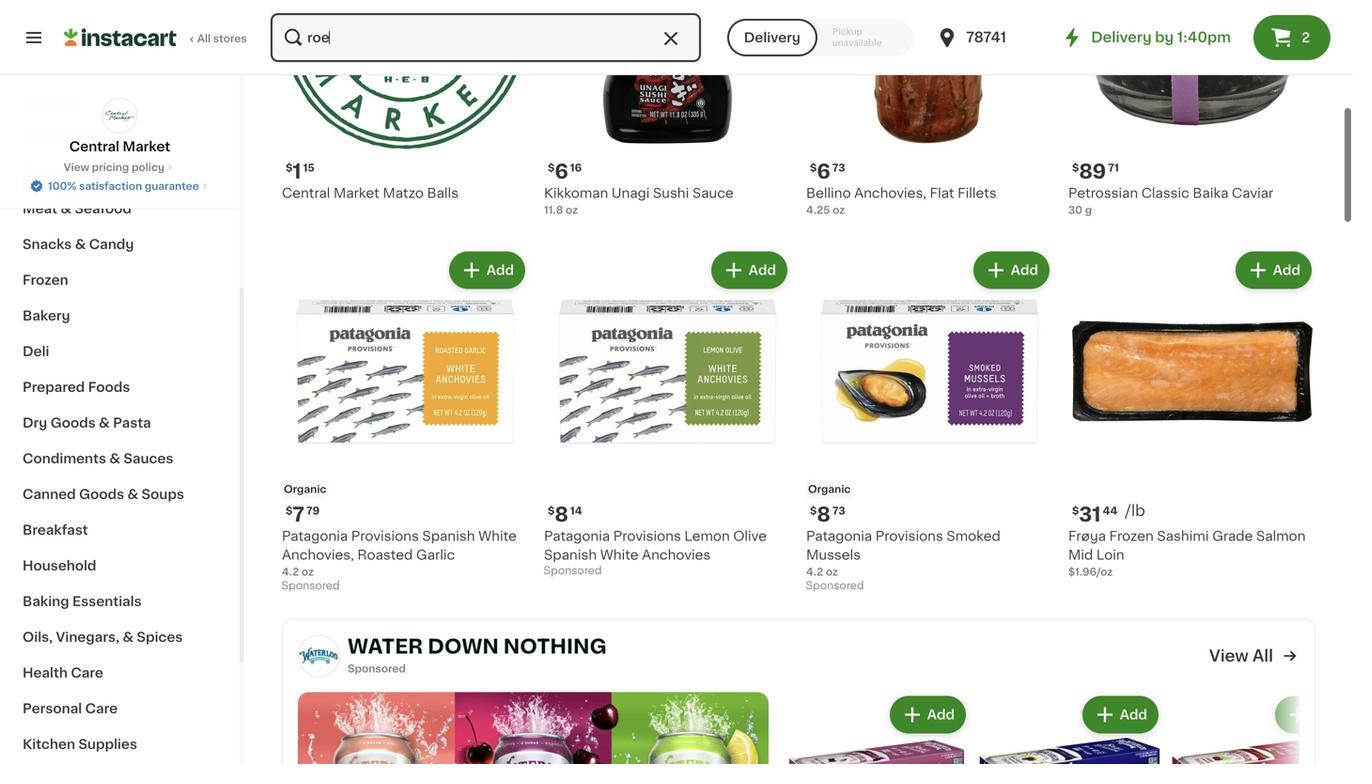 Task type: vqa. For each thing, say whether or not it's contained in the screenshot.
second Provisions from the right
yes



Task type: describe. For each thing, give the bounding box(es) containing it.
sushi
[[653, 186, 689, 200]]

oz for kikkoman
[[566, 205, 578, 215]]

water
[[348, 637, 423, 657]]

canned
[[23, 488, 76, 501]]

stores
[[213, 33, 247, 44]]

100% satisfaction guarantee
[[48, 181, 199, 191]]

$ for $ 89 71
[[1072, 162, 1079, 173]]

all stores link
[[64, 11, 248, 64]]

$ for $ 6 16
[[548, 162, 555, 173]]

goods for canned
[[79, 488, 124, 501]]

candy
[[89, 238, 134, 251]]

2 button
[[1254, 15, 1331, 60]]

meat & seafood link
[[11, 191, 228, 227]]

water down nothing spo nsored
[[348, 637, 607, 674]]

73 for 6
[[832, 162, 845, 173]]

71
[[1108, 162, 1119, 173]]

nsored
[[369, 664, 406, 674]]

health
[[23, 666, 68, 680]]

kitchen
[[23, 738, 75, 751]]

service type group
[[727, 19, 914, 56]]

deli
[[23, 345, 49, 358]]

foods
[[88, 381, 130, 394]]

8 for patagonia provisions lemon olive spanish white anchovies
[[555, 505, 568, 524]]

prepared foods link
[[11, 369, 228, 405]]

produce link
[[11, 84, 228, 119]]

baika
[[1193, 186, 1229, 200]]

frozen inside frøya frozen sashimi grade salmon mid loin $1.96/oz
[[1110, 530, 1154, 543]]

condiments & sauces link
[[11, 441, 228, 476]]

4.25
[[806, 205, 830, 215]]

30
[[1069, 205, 1083, 215]]

by
[[1155, 31, 1174, 44]]

$ 1 15
[[286, 162, 315, 181]]

$ 8 73
[[810, 505, 846, 524]]

oils,
[[23, 631, 53, 644]]

soups
[[142, 488, 184, 501]]

caviar
[[1232, 186, 1274, 200]]

beverages
[[23, 166, 95, 180]]

seafood
[[75, 202, 132, 215]]

16
[[570, 162, 582, 173]]

petrossian
[[1069, 186, 1138, 200]]

vinegars,
[[56, 631, 119, 644]]

sponsored badge image for patagonia provisions smoked mussels
[[806, 581, 863, 592]]

nothing
[[504, 637, 607, 657]]

dry goods & pasta link
[[11, 405, 228, 441]]

6 for kikkoman unagi sushi sauce
[[555, 162, 568, 181]]

patagonia for 7
[[282, 530, 348, 543]]

patagonia for 8
[[806, 530, 872, 543]]

100%
[[48, 181, 77, 191]]

central market matzo balls
[[282, 186, 459, 200]]

delivery for delivery by 1:40pm
[[1091, 31, 1152, 44]]

grade
[[1213, 530, 1253, 543]]

baking essentials
[[23, 595, 142, 608]]

anchovies, inside "bellino anchovies, flat fillets 4.25 oz"
[[854, 186, 927, 200]]

bellino
[[806, 186, 851, 200]]

product group containing 31
[[1069, 248, 1316, 579]]

dairy & eggs link
[[11, 119, 228, 155]]

patagonia provisions lemon olive spanish white anchovies
[[544, 530, 767, 561]]

& left the candy
[[75, 238, 86, 251]]

beverages link
[[11, 155, 228, 191]]

1 horizontal spatial all
[[1253, 648, 1273, 664]]

frøya frozen sashimi grade salmon mid loin $1.96/oz
[[1069, 530, 1306, 577]]

health care link
[[11, 655, 228, 691]]

loin
[[1097, 548, 1125, 561]]

& left "soups"
[[127, 488, 138, 501]]

provisions inside patagonia provisions lemon olive spanish white anchovies
[[613, 530, 681, 543]]

baking essentials link
[[11, 584, 228, 619]]

dairy & eggs
[[23, 131, 110, 144]]

kitchen supplies link
[[11, 726, 228, 762]]

snacks
[[23, 238, 72, 251]]

& left the eggs
[[62, 131, 73, 144]]

patagonia inside patagonia provisions lemon olive spanish white anchovies
[[544, 530, 610, 543]]

matzo
[[383, 186, 424, 200]]

oz for patagonia
[[826, 567, 838, 577]]

produce
[[23, 95, 80, 108]]

central market logo image
[[102, 98, 138, 133]]

central market link
[[69, 98, 170, 156]]

household link
[[11, 548, 228, 584]]

view all
[[1209, 648, 1273, 664]]

provisions for 8
[[876, 530, 943, 543]]

$ for $ 8 14
[[548, 506, 555, 516]]

31
[[1079, 505, 1101, 524]]

meat
[[23, 202, 57, 215]]

bakery
[[23, 309, 70, 322]]

snacks & candy link
[[11, 227, 228, 262]]

view for view pricing policy
[[64, 162, 89, 172]]

spo
[[348, 664, 369, 674]]

canned goods & soups
[[23, 488, 184, 501]]

kikkoman unagi sushi sauce 11.8 oz
[[544, 186, 734, 215]]

$31.44 per pound element
[[1069, 502, 1316, 527]]

pricing
[[92, 162, 129, 172]]

organic for 8
[[808, 484, 851, 494]]

bakery link
[[11, 298, 228, 334]]

anchovies, inside patagonia provisions spanish white anchovies, roasted garlic 4.2 oz
[[282, 548, 354, 561]]

instacart logo image
[[64, 26, 177, 49]]

$ for $ 31 44
[[1072, 506, 1079, 516]]

policy
[[132, 162, 165, 172]]

eggs
[[76, 131, 110, 144]]

personal care link
[[11, 691, 228, 726]]

/lb
[[1125, 503, 1145, 518]]

breakfast link
[[11, 512, 228, 548]]

& left the spices
[[123, 631, 134, 644]]

frøya
[[1069, 530, 1106, 543]]

4.2 inside patagonia provisions smoked mussels 4.2 oz
[[806, 567, 823, 577]]

spanish inside patagonia provisions spanish white anchovies, roasted garlic 4.2 oz
[[422, 530, 475, 543]]

oz inside patagonia provisions spanish white anchovies, roasted garlic 4.2 oz
[[302, 567, 314, 577]]

essentials
[[72, 595, 142, 608]]

view pricing policy
[[64, 162, 165, 172]]

personal
[[23, 702, 82, 715]]



Task type: locate. For each thing, give the bounding box(es) containing it.
1 horizontal spatial market
[[334, 186, 379, 200]]

& down 100%
[[61, 202, 72, 215]]

patagonia down $ 7 79
[[282, 530, 348, 543]]

0 horizontal spatial patagonia
[[282, 530, 348, 543]]

1 horizontal spatial organic
[[808, 484, 851, 494]]

$ inside $ 8 14
[[548, 506, 555, 516]]

condiments & sauces
[[23, 452, 173, 465]]

oils, vinegars, & spices
[[23, 631, 183, 644]]

satisfaction
[[79, 181, 142, 191]]

pasta
[[113, 416, 151, 430]]

4.2 down the 7
[[282, 567, 299, 577]]

100% satisfaction guarantee button
[[29, 175, 210, 194]]

sponsored badge image up waterloo sparkling water icon
[[282, 581, 339, 592]]

oz inside patagonia provisions smoked mussels 4.2 oz
[[826, 567, 838, 577]]

oils, vinegars, & spices link
[[11, 619, 228, 655]]

15
[[303, 162, 315, 173]]

0 horizontal spatial 8
[[555, 505, 568, 524]]

1 horizontal spatial 4.2
[[806, 567, 823, 577]]

supplies
[[78, 738, 137, 751]]

1 horizontal spatial sponsored badge image
[[544, 566, 601, 576]]

$ 7 79
[[286, 505, 320, 524]]

provisions inside patagonia provisions spanish white anchovies, roasted garlic 4.2 oz
[[351, 530, 419, 543]]

sashimi
[[1157, 530, 1209, 543]]

2 organic from the left
[[808, 484, 851, 494]]

anchovies,
[[854, 186, 927, 200], [282, 548, 354, 561]]

provisions
[[351, 530, 419, 543], [613, 530, 681, 543], [876, 530, 943, 543]]

1 horizontal spatial view
[[1209, 648, 1249, 664]]

market up the policy
[[123, 140, 170, 153]]

2 horizontal spatial provisions
[[876, 530, 943, 543]]

Search field
[[271, 13, 701, 62]]

1 horizontal spatial anchovies,
[[854, 186, 927, 200]]

8 up mussels
[[817, 505, 831, 524]]

fillets
[[958, 186, 997, 200]]

1 organic from the left
[[284, 484, 327, 494]]

delivery for delivery
[[744, 31, 801, 44]]

0 horizontal spatial 6
[[555, 162, 568, 181]]

delivery
[[1091, 31, 1152, 44], [744, 31, 801, 44]]

add button
[[451, 253, 523, 287], [713, 253, 786, 287], [975, 253, 1048, 287], [1238, 253, 1310, 287], [892, 698, 964, 732], [1084, 698, 1157, 732]]

care inside 'personal care' link
[[85, 702, 118, 715]]

$ 6 73
[[810, 162, 845, 181]]

$ inside "$ 1 15"
[[286, 162, 293, 173]]

guarantee
[[145, 181, 199, 191]]

1 8 from the left
[[555, 505, 568, 524]]

olive
[[733, 530, 767, 543]]

provisions up roasted at left
[[351, 530, 419, 543]]

market inside 'link'
[[123, 140, 170, 153]]

frozen down /lb
[[1110, 530, 1154, 543]]

78741 button
[[936, 11, 1049, 64]]

white inside patagonia provisions lemon olive spanish white anchovies
[[600, 548, 639, 561]]

mid
[[1069, 548, 1093, 561]]

1 vertical spatial view
[[1209, 648, 1249, 664]]

$ inside $ 6 16
[[548, 162, 555, 173]]

$ left 16
[[548, 162, 555, 173]]

provisions left smoked
[[876, 530, 943, 543]]

provisions for 7
[[351, 530, 419, 543]]

$ left 14
[[548, 506, 555, 516]]

1 horizontal spatial delivery
[[1091, 31, 1152, 44]]

care down vinegars,
[[71, 666, 103, 680]]

provisions up anchovies
[[613, 530, 681, 543]]

1 horizontal spatial central
[[282, 186, 330, 200]]

0 horizontal spatial central
[[69, 140, 119, 153]]

delivery inside delivery by 1:40pm link
[[1091, 31, 1152, 44]]

central for central market
[[69, 140, 119, 153]]

8 for patagonia provisions smoked mussels
[[817, 505, 831, 524]]

79
[[306, 506, 320, 516]]

market for central market matzo balls
[[334, 186, 379, 200]]

0 vertical spatial market
[[123, 140, 170, 153]]

0 vertical spatial white
[[478, 530, 517, 543]]

0 vertical spatial anchovies,
[[854, 186, 927, 200]]

salmon
[[1257, 530, 1306, 543]]

goods inside dry goods & pasta link
[[50, 416, 96, 430]]

&
[[62, 131, 73, 144], [61, 202, 72, 215], [75, 238, 86, 251], [99, 416, 110, 430], [109, 452, 120, 465], [127, 488, 138, 501], [123, 631, 134, 644]]

1 vertical spatial market
[[334, 186, 379, 200]]

oz inside "kikkoman unagi sushi sauce 11.8 oz"
[[566, 205, 578, 215]]

1 horizontal spatial provisions
[[613, 530, 681, 543]]

delivery button
[[727, 19, 818, 56]]

oz down bellino
[[833, 205, 845, 215]]

1 vertical spatial white
[[600, 548, 639, 561]]

1 vertical spatial anchovies,
[[282, 548, 354, 561]]

$ up mussels
[[810, 506, 817, 516]]

oz down mussels
[[826, 567, 838, 577]]

None search field
[[269, 11, 703, 64]]

0 horizontal spatial all
[[197, 33, 211, 44]]

0 vertical spatial view
[[64, 162, 89, 172]]

goods inside canned goods & soups link
[[79, 488, 124, 501]]

delivery by 1:40pm
[[1091, 31, 1231, 44]]

1 patagonia from the left
[[282, 530, 348, 543]]

2 73 from the top
[[833, 506, 846, 516]]

petrossian classic baika caviar 30 g
[[1069, 186, 1274, 215]]

3 provisions from the left
[[876, 530, 943, 543]]

1 provisions from the left
[[351, 530, 419, 543]]

4.2 inside patagonia provisions spanish white anchovies, roasted garlic 4.2 oz
[[282, 567, 299, 577]]

goods for dry
[[50, 416, 96, 430]]

89
[[1079, 162, 1106, 181]]

baking
[[23, 595, 69, 608]]

delivery inside delivery button
[[744, 31, 801, 44]]

2
[[1302, 31, 1310, 44]]

2 provisions from the left
[[613, 530, 681, 543]]

product group
[[282, 248, 529, 596], [544, 248, 791, 581], [806, 248, 1054, 596], [1069, 248, 1316, 579], [785, 692, 970, 764], [977, 692, 1163, 764], [1170, 692, 1353, 764]]

goods down condiments & sauces
[[79, 488, 124, 501]]

$ 89 71
[[1072, 162, 1119, 181]]

market
[[123, 140, 170, 153], [334, 186, 379, 200]]

flat
[[930, 186, 954, 200]]

0 horizontal spatial 4.2
[[282, 567, 299, 577]]

1 horizontal spatial 6
[[817, 162, 831, 181]]

1 vertical spatial central
[[282, 186, 330, 200]]

central down "$ 1 15"
[[282, 186, 330, 200]]

spanish up the 'garlic'
[[422, 530, 475, 543]]

$ inside the $ 89 71
[[1072, 162, 1079, 173]]

oz inside "bellino anchovies, flat fillets 4.25 oz"
[[833, 205, 845, 215]]

3 patagonia from the left
[[806, 530, 872, 543]]

provisions inside patagonia provisions smoked mussels 4.2 oz
[[876, 530, 943, 543]]

central for central market matzo balls
[[282, 186, 330, 200]]

dry goods & pasta
[[23, 416, 151, 430]]

$ for $ 7 79
[[286, 506, 293, 516]]

6 for bellino anchovies, flat fillets
[[817, 162, 831, 181]]

anchovies
[[642, 548, 711, 561]]

8 left 14
[[555, 505, 568, 524]]

condiments
[[23, 452, 106, 465]]

& inside 'link'
[[109, 452, 120, 465]]

0 horizontal spatial anchovies,
[[282, 548, 354, 561]]

sponsored badge image
[[544, 566, 601, 576], [282, 581, 339, 592], [806, 581, 863, 592]]

care for health care
[[71, 666, 103, 680]]

$
[[286, 162, 293, 173], [548, 162, 555, 173], [810, 162, 817, 173], [1072, 162, 1079, 173], [286, 506, 293, 516], [548, 506, 555, 516], [810, 506, 817, 516], [1072, 506, 1079, 516]]

snacks & candy
[[23, 238, 134, 251]]

73 inside $ 8 73
[[833, 506, 846, 516]]

2 patagonia from the left
[[544, 530, 610, 543]]

& left sauces
[[109, 452, 120, 465]]

$ left 79
[[286, 506, 293, 516]]

mussels
[[806, 548, 861, 561]]

$ up frøya
[[1072, 506, 1079, 516]]

73 for 8
[[833, 506, 846, 516]]

44
[[1103, 506, 1118, 516]]

patagonia
[[282, 530, 348, 543], [544, 530, 610, 543], [806, 530, 872, 543]]

patagonia inside patagonia provisions smoked mussels 4.2 oz
[[806, 530, 872, 543]]

sauce
[[693, 186, 734, 200]]

canned goods & soups link
[[11, 476, 228, 512]]

organic up 79
[[284, 484, 327, 494]]

14
[[570, 506, 582, 516]]

classic
[[1142, 186, 1190, 200]]

$ for $ 6 73
[[810, 162, 817, 173]]

goods down prepared foods
[[50, 416, 96, 430]]

oz for bellino
[[833, 205, 845, 215]]

central
[[69, 140, 119, 153], [282, 186, 330, 200]]

0 vertical spatial spanish
[[422, 530, 475, 543]]

spanish inside patagonia provisions lemon olive spanish white anchovies
[[544, 548, 597, 561]]

patagonia inside patagonia provisions spanish white anchovies, roasted garlic 4.2 oz
[[282, 530, 348, 543]]

care
[[71, 666, 103, 680], [85, 702, 118, 715]]

view for view all
[[1209, 648, 1249, 664]]

0 horizontal spatial provisions
[[351, 530, 419, 543]]

0 vertical spatial care
[[71, 666, 103, 680]]

0 vertical spatial central
[[69, 140, 119, 153]]

sponsored badge image down $ 8 14
[[544, 566, 601, 576]]

down
[[428, 637, 499, 657]]

1 vertical spatial 73
[[833, 506, 846, 516]]

0 vertical spatial goods
[[50, 416, 96, 430]]

oz down kikkoman
[[566, 205, 578, 215]]

central market
[[69, 140, 170, 153]]

6 left 16
[[555, 162, 568, 181]]

6
[[555, 162, 568, 181], [817, 162, 831, 181]]

0 vertical spatial all
[[197, 33, 211, 44]]

2 6 from the left
[[817, 162, 831, 181]]

product group containing 7
[[282, 248, 529, 596]]

bellino anchovies, flat fillets 4.25 oz
[[806, 186, 997, 215]]

central up pricing
[[69, 140, 119, 153]]

0 horizontal spatial delivery
[[744, 31, 801, 44]]

$ inside $ 31 44
[[1072, 506, 1079, 516]]

$ up bellino
[[810, 162, 817, 173]]

1:40pm
[[1177, 31, 1231, 44]]

73
[[832, 162, 845, 173], [833, 506, 846, 516]]

$ inside $ 7 79
[[286, 506, 293, 516]]

& left 'pasta'
[[99, 416, 110, 430]]

1 vertical spatial goods
[[79, 488, 124, 501]]

2 horizontal spatial patagonia
[[806, 530, 872, 543]]

sponsored badge image down mussels
[[806, 581, 863, 592]]

organic up $ 8 73
[[808, 484, 851, 494]]

4.2 down mussels
[[806, 567, 823, 577]]

78741
[[966, 31, 1007, 44]]

central inside 'link'
[[69, 140, 119, 153]]

market left matzo
[[334, 186, 379, 200]]

0 horizontal spatial sponsored badge image
[[282, 581, 339, 592]]

sponsored badge image for patagonia provisions spanish white anchovies, roasted garlic
[[282, 581, 339, 592]]

spanish down $ 8 14
[[544, 548, 597, 561]]

1 horizontal spatial white
[[600, 548, 639, 561]]

care for personal care
[[85, 702, 118, 715]]

kitchen supplies
[[23, 738, 137, 751]]

market for central market
[[123, 140, 170, 153]]

1 4.2 from the left
[[282, 567, 299, 577]]

0 horizontal spatial view
[[64, 162, 89, 172]]

care inside health care link
[[71, 666, 103, 680]]

anchovies, left flat
[[854, 186, 927, 200]]

2 4.2 from the left
[[806, 567, 823, 577]]

balls
[[427, 186, 459, 200]]

$ for $ 8 73
[[810, 506, 817, 516]]

1 vertical spatial care
[[85, 702, 118, 715]]

$ left 15
[[286, 162, 293, 173]]

frozen up bakery
[[23, 273, 68, 287]]

1 horizontal spatial 8
[[817, 505, 831, 524]]

breakfast
[[23, 523, 88, 537]]

care up supplies
[[85, 702, 118, 715]]

anchovies, down $ 7 79
[[282, 548, 354, 561]]

0 horizontal spatial organic
[[284, 484, 327, 494]]

0 vertical spatial frozen
[[23, 273, 68, 287]]

73 inside $ 6 73
[[832, 162, 845, 173]]

1 horizontal spatial frozen
[[1110, 530, 1154, 543]]

patagonia up mussels
[[806, 530, 872, 543]]

1 vertical spatial spanish
[[544, 548, 597, 561]]

1 73 from the top
[[832, 162, 845, 173]]

$1.96/oz
[[1069, 567, 1113, 577]]

0 horizontal spatial frozen
[[23, 273, 68, 287]]

delivery by 1:40pm link
[[1061, 26, 1231, 49]]

1 6 from the left
[[555, 162, 568, 181]]

1 vertical spatial frozen
[[1110, 530, 1154, 543]]

2 horizontal spatial sponsored badge image
[[806, 581, 863, 592]]

2 8 from the left
[[817, 505, 831, 524]]

g
[[1085, 205, 1092, 215]]

$ inside $ 8 73
[[810, 506, 817, 516]]

waterloo sparkling water image
[[298, 635, 340, 677]]

dairy
[[23, 131, 59, 144]]

6 up bellino
[[817, 162, 831, 181]]

roasted
[[357, 548, 413, 561]]

$ inside $ 6 73
[[810, 162, 817, 173]]

73 up mussels
[[833, 506, 846, 516]]

view pricing policy link
[[64, 160, 176, 175]]

prepared foods
[[23, 381, 130, 394]]

0 horizontal spatial spanish
[[422, 530, 475, 543]]

1 vertical spatial all
[[1253, 648, 1273, 664]]

$ for $ 1 15
[[286, 162, 293, 173]]

1 horizontal spatial patagonia
[[544, 530, 610, 543]]

organic for 7
[[284, 484, 327, 494]]

oz down $ 7 79
[[302, 567, 314, 577]]

0 vertical spatial 73
[[832, 162, 845, 173]]

sauces
[[124, 452, 173, 465]]

$ 8 14
[[548, 505, 582, 524]]

white inside patagonia provisions spanish white anchovies, roasted garlic 4.2 oz
[[478, 530, 517, 543]]

garlic
[[416, 548, 455, 561]]

0 horizontal spatial market
[[123, 140, 170, 153]]

item carousel region
[[769, 692, 1353, 764]]

$ up the petrossian
[[1072, 162, 1079, 173]]

11.8
[[544, 205, 563, 215]]

sponsored badge image for patagonia provisions lemon olive spanish white anchovies
[[544, 566, 601, 576]]

patagonia down $ 8 14
[[544, 530, 610, 543]]

73 up bellino
[[832, 162, 845, 173]]

1 horizontal spatial spanish
[[544, 548, 597, 561]]

0 horizontal spatial white
[[478, 530, 517, 543]]



